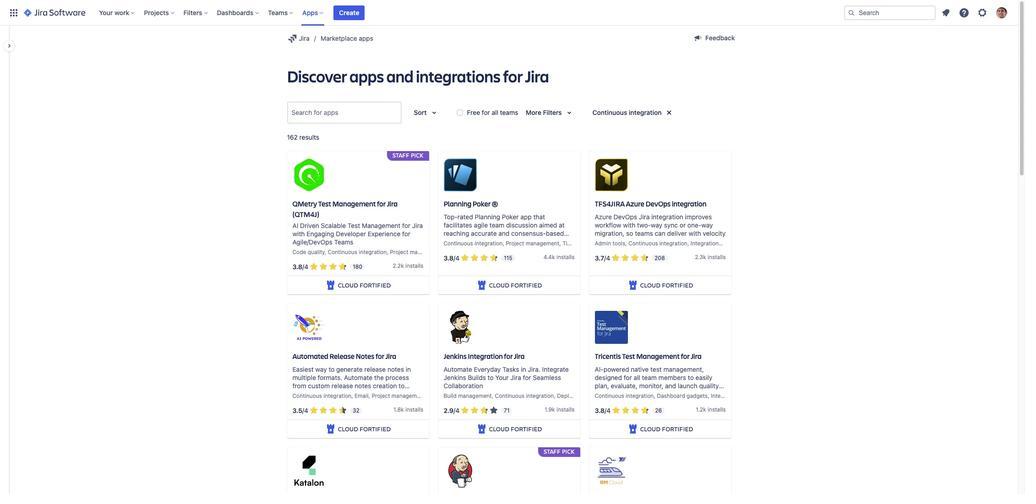 Task type: locate. For each thing, give the bounding box(es) containing it.
3 cloud fortified app badge image from the left
[[627, 280, 638, 291]]

0 vertical spatial poker
[[473, 199, 491, 209]]

2 horizontal spatial 3.8 / 4
[[595, 407, 611, 414]]

install
[[557, 254, 572, 261], [708, 254, 723, 261], [405, 263, 421, 270], [405, 406, 421, 413], [557, 406, 572, 413], [708, 406, 723, 413]]

install for jenkins integration for jira
[[557, 406, 572, 413]]

install for tfs4jira azure devops integration
[[708, 254, 723, 261]]

test up developer
[[348, 222, 360, 230]]

that
[[533, 213, 545, 221]]

way up velocity
[[701, 221, 713, 229]]

1 vertical spatial automate
[[344, 374, 373, 382]]

2 horizontal spatial cloud fortified app badge image
[[627, 280, 638, 291]]

management up scalable
[[332, 199, 376, 209]]

/ for automated release notes for jira
[[302, 407, 304, 414]]

jira down the tasks
[[511, 374, 521, 382]]

cloud fortified down the 26
[[640, 425, 693, 433]]

management for tricentis
[[636, 352, 680, 361]]

1 vertical spatial 3.8 / 4
[[292, 263, 308, 271]]

1 horizontal spatial in
[[521, 366, 526, 373]]

1 vertical spatial azure
[[595, 213, 612, 221]]

your down the tasks
[[495, 374, 509, 382]]

1 cloud fortified app badge image from the left
[[325, 424, 336, 435]]

test up native
[[622, 352, 635, 361]]

cloud fortified app badge image for integration
[[476, 424, 487, 435]]

your inside automate everyday tasks in jira. integrate jenkins builds to your jira for seamless collaboration build management , continuous integration , deployments
[[495, 374, 509, 382]]

fortified for tricentis test management for jira
[[662, 425, 693, 433]]

or
[[680, 221, 686, 229]]

filters inside popup button
[[184, 8, 202, 16]]

162 results
[[287, 133, 319, 141]]

0 horizontal spatial automate
[[344, 374, 373, 382]]

integrations down velocity
[[691, 240, 722, 247]]

to down process
[[399, 382, 405, 390]]

1 horizontal spatial teams
[[635, 230, 653, 237]]

0 vertical spatial automate
[[444, 366, 472, 373]]

jira
[[299, 34, 310, 42], [525, 65, 549, 87], [387, 199, 398, 209], [639, 213, 650, 221], [412, 222, 423, 230], [386, 352, 396, 361], [514, 352, 525, 361], [691, 352, 702, 361], [511, 374, 521, 382]]

continuous integration
[[593, 109, 662, 116]]

context icon image
[[287, 33, 298, 44], [287, 33, 298, 44]]

2 cloud fortified app badge image from the left
[[476, 280, 487, 291]]

continuous inside automate everyday tasks in jira. integrate jenkins builds to your jira for seamless collaboration build management , continuous integration , deployments
[[495, 393, 525, 400]]

team for ®
[[490, 221, 504, 229]]

pick
[[411, 151, 424, 160], [562, 448, 575, 456]]

1 vertical spatial poker
[[502, 213, 519, 221]]

discussion
[[506, 221, 537, 229]]

4 right the 3.7
[[606, 254, 610, 262]]

3.8 down estimations
[[444, 254, 454, 262]]

devops
[[646, 199, 671, 209], [614, 213, 637, 221]]

based
[[546, 230, 564, 237]]

1 vertical spatial teams
[[334, 238, 353, 246]]

settings image
[[977, 7, 988, 18]]

cloud fortified down '71'
[[489, 425, 542, 433]]

1 horizontal spatial staff pick
[[544, 448, 575, 456]]

management
[[332, 199, 376, 209], [362, 222, 401, 230], [636, 352, 680, 361]]

to inside ai-powered native test management, designed for all team members to easily plan, evaluate, monitor, and launch quality software
[[688, 374, 694, 382]]

formats.
[[318, 374, 342, 382]]

management for qmetry
[[332, 199, 376, 209]]

install for automated release notes for jira
[[405, 406, 421, 413]]

1 horizontal spatial 3.8 / 4
[[444, 254, 460, 262]]

cloud fortified app badge image for release
[[325, 424, 336, 435]]

1 vertical spatial test
[[348, 222, 360, 230]]

notes
[[388, 366, 404, 373], [355, 382, 371, 390]]

1 horizontal spatial your
[[495, 374, 509, 382]]

1 horizontal spatial planning
[[475, 213, 500, 221]]

members
[[659, 374, 686, 382]]

0 vertical spatial planning
[[444, 199, 472, 209]]

jira link
[[287, 33, 310, 44]]

qmetry test management for jira (qtm4j) image
[[292, 159, 325, 192]]

release down the formats.
[[332, 382, 353, 390]]

banner containing your work
[[0, 0, 1018, 26]]

1 horizontal spatial cloud fortified app badge image
[[476, 424, 487, 435]]

2 vertical spatial 3.8 / 4
[[595, 407, 611, 414]]

s right the 1.2k
[[723, 406, 726, 413]]

fortified for planning poker ®
[[511, 281, 542, 290]]

your left work
[[99, 8, 113, 16]]

fortified for tfs4jira azure devops integration
[[662, 281, 693, 290]]

cloud fortified for automated release notes for jira
[[338, 425, 391, 433]]

management inside qmetry test management for jira (qtm4j)
[[332, 199, 376, 209]]

0 vertical spatial devops
[[646, 199, 671, 209]]

/ down estimations
[[454, 254, 455, 262]]

0 vertical spatial notes
[[388, 366, 404, 373]]

cloud fortified for tfs4jira azure devops integration
[[640, 281, 693, 290]]

planning poker ® image
[[444, 159, 477, 192]]

native
[[631, 366, 649, 373]]

0 horizontal spatial with
[[292, 230, 305, 238]]

2.9 / 4
[[444, 407, 460, 414]]

for up management,
[[681, 352, 690, 361]]

teams left apps
[[268, 8, 288, 16]]

cloud fortified down '32'
[[338, 425, 391, 433]]

2 vertical spatial management
[[636, 352, 680, 361]]

0 horizontal spatial devops
[[614, 213, 637, 221]]

project inside azure devops jira integration improves workflow with two-way sync or one-way migration, so teams can deliver with velocity admin tools , continuous integration , integrations , project management
[[725, 240, 743, 247]]

and inside top-rated planning poker app that facilitates agile team discussion aimed at reaching accurate and consensus-based estimations
[[499, 230, 510, 237]]

0 horizontal spatial pick
[[411, 151, 424, 160]]

2 in from the left
[[521, 366, 526, 373]]

/ down admin
[[604, 254, 606, 262]]

1 horizontal spatial pick
[[562, 448, 575, 456]]

1 vertical spatial planning
[[475, 213, 500, 221]]

0 vertical spatial management
[[332, 199, 376, 209]]

2 vertical spatial 3.8
[[595, 407, 605, 414]]

1 horizontal spatial and
[[499, 230, 510, 237]]

cloud fortified for jenkins integration for jira
[[489, 425, 542, 433]]

cloud fortified app badge image for tfs4jira azure devops integration
[[627, 280, 638, 291]]

apps for discover
[[350, 65, 384, 87]]

/ down distribution
[[302, 407, 304, 414]]

1 vertical spatial your
[[495, 374, 509, 382]]

team for management
[[642, 374, 657, 382]]

jenkins
[[444, 352, 467, 361], [444, 374, 466, 382]]

apps inside marketplace apps link
[[359, 34, 373, 42]]

integration
[[468, 352, 503, 361]]

in inside easiest way to generate release notes in multiple formats. automate the process from custom release notes creation to distribution
[[406, 366, 411, 373]]

jira down apps
[[299, 34, 310, 42]]

test inside qmetry test management for jira (qtm4j)
[[318, 199, 331, 209]]

1 jenkins from the top
[[444, 352, 467, 361]]

1 horizontal spatial release
[[364, 366, 386, 373]]

1 vertical spatial release
[[332, 382, 353, 390]]

/ for jenkins integration for jira
[[454, 407, 455, 414]]

0 horizontal spatial filters
[[184, 8, 202, 16]]

team up monitor,
[[642, 374, 657, 382]]

velocity
[[703, 230, 726, 237]]

continuous inside the 'ai driven scalable test management for jira with engaging developer experience for agile/devops teams code quality , continuous integration , project management'
[[328, 249, 357, 256]]

easiest way to generate release notes in multiple formats. automate the process from custom release notes creation to distribution
[[292, 366, 411, 398]]

projects button
[[141, 5, 178, 20]]

integration up 180
[[359, 249, 387, 256]]

2 vertical spatial test
[[622, 352, 635, 361]]

notes up process
[[388, 366, 404, 373]]

1 horizontal spatial team
[[642, 374, 657, 382]]

3.7
[[595, 254, 604, 262]]

generate
[[336, 366, 363, 373]]

banner
[[0, 0, 1018, 26]]

launch
[[678, 382, 698, 390]]

test
[[651, 366, 662, 373]]

3.8
[[444, 254, 454, 262], [292, 263, 302, 271], [595, 407, 605, 414]]

quality inside the 'ai driven scalable test management for jira with engaging developer experience for agile/devops teams code quality , continuous integration , project management'
[[308, 249, 325, 256]]

devops up sync
[[646, 199, 671, 209]]

cloud fortified app badge image
[[325, 424, 336, 435], [476, 424, 487, 435], [627, 424, 638, 435]]

1 vertical spatial 3.8
[[292, 263, 302, 271]]

fortified for jenkins integration for jira
[[511, 425, 542, 433]]

2 cloud fortified app badge image from the left
[[476, 424, 487, 435]]

automate everyday tasks in jira. integrate jenkins builds to your jira for seamless collaboration build management , continuous integration , deployments
[[444, 366, 591, 400]]

0 horizontal spatial planning
[[444, 199, 472, 209]]

marketplace apps
[[321, 34, 373, 42]]

1 vertical spatial filters
[[543, 109, 562, 116]]

cloud for jenkins integration for jira
[[489, 425, 509, 433]]

install down time
[[557, 254, 572, 261]]

two-
[[637, 221, 651, 229]]

cloud for automated release notes for jira
[[338, 425, 358, 433]]

for down jira.
[[523, 374, 531, 382]]

to down everyday
[[488, 374, 494, 382]]

poker inside top-rated planning poker app that facilitates agile team discussion aimed at reaching accurate and consensus-based estimations
[[502, 213, 519, 221]]

cloud
[[338, 281, 358, 290], [489, 281, 509, 290], [640, 281, 661, 290], [338, 425, 358, 433], [489, 425, 509, 433], [640, 425, 661, 433]]

0 vertical spatial teams
[[500, 108, 518, 116]]

discover apps and integrations for jira
[[287, 65, 549, 87]]

team inside top-rated planning poker app that facilitates agile team discussion aimed at reaching accurate and consensus-based estimations
[[490, 221, 504, 229]]

teams inside the 'ai driven scalable test management for jira with engaging developer experience for agile/devops teams code quality , continuous integration , project management'
[[334, 238, 353, 246]]

admin
[[595, 240, 611, 247]]

0 vertical spatial 3.8 / 4
[[444, 254, 460, 262]]

0 horizontal spatial staff
[[393, 151, 409, 160]]

fortified
[[360, 281, 391, 290], [511, 281, 542, 290], [662, 281, 693, 290], [360, 425, 391, 433], [511, 425, 542, 433], [662, 425, 693, 433]]

quality down easily
[[699, 382, 719, 390]]

s down the deployments
[[572, 406, 575, 413]]

3.8 / 4 down code
[[292, 263, 308, 271]]

cloud down '32'
[[338, 425, 358, 433]]

1 vertical spatial staff
[[544, 448, 561, 456]]

integration down monitor,
[[626, 393, 654, 400]]

cloud fortified down 180
[[338, 281, 391, 290]]

for up evaluate, on the bottom right of the page
[[624, 374, 632, 382]]

distribution
[[292, 390, 326, 398]]

cloud fortified app badge image
[[325, 280, 336, 291], [476, 280, 487, 291], [627, 280, 638, 291]]

estimations
[[444, 238, 478, 246]]

162
[[287, 133, 298, 141]]

0 vertical spatial teams
[[268, 8, 288, 16]]

filters right projects popup button
[[184, 8, 202, 16]]

s down time
[[572, 254, 575, 261]]

0 horizontal spatial teams
[[268, 8, 288, 16]]

team
[[490, 221, 504, 229], [642, 374, 657, 382]]

management up test
[[636, 352, 680, 361]]

deliver
[[667, 230, 687, 237]]

1 vertical spatial management
[[362, 222, 401, 230]]

jenkins integration for jira image
[[444, 311, 477, 344]]

1 horizontal spatial with
[[623, 221, 636, 229]]

0 horizontal spatial way
[[315, 366, 327, 373]]

with
[[623, 221, 636, 229], [689, 230, 701, 237], [292, 230, 305, 238]]

with down one-
[[689, 230, 701, 237]]

1 in from the left
[[406, 366, 411, 373]]

0 vertical spatial 3.8
[[444, 254, 454, 262]]

s for tricentis test management for jira
[[723, 406, 726, 413]]

/
[[454, 254, 455, 262], [604, 254, 606, 262], [302, 263, 304, 271], [302, 407, 304, 414], [454, 407, 455, 414], [605, 407, 607, 414]]

consensus-
[[511, 230, 546, 237]]

install right 2.3k
[[708, 254, 723, 261]]

cloud fortified down '208'
[[640, 281, 693, 290]]

1 horizontal spatial automate
[[444, 366, 472, 373]]

automate inside automate everyday tasks in jira. integrate jenkins builds to your jira for seamless collaboration build management , continuous integration , deployments
[[444, 366, 472, 373]]

0 horizontal spatial notes
[[355, 382, 371, 390]]

test right qmetry
[[318, 199, 331, 209]]

1.8k
[[394, 406, 404, 413]]

azure inside azure devops jira integration improves workflow with two-way sync or one-way migration, so teams can deliver with velocity admin tools , continuous integration , integrations , project management
[[595, 213, 612, 221]]

with up so
[[623, 221, 636, 229]]

planning poker ®
[[444, 199, 498, 209]]

1 vertical spatial devops
[[614, 213, 637, 221]]

integrations
[[416, 65, 501, 87]]

teams
[[500, 108, 518, 116], [635, 230, 653, 237]]

4 for automated release notes for jira
[[304, 407, 308, 414]]

in up process
[[406, 366, 411, 373]]

in left jira.
[[521, 366, 526, 373]]

2 horizontal spatial test
[[622, 352, 635, 361]]

0 horizontal spatial 3.8
[[292, 263, 302, 271]]

4 for tricentis test management for jira
[[607, 407, 611, 414]]

sidebar navigation image
[[0, 37, 20, 55]]

3.5
[[292, 407, 302, 414]]

cloud fortified for planning poker ®
[[489, 281, 542, 290]]

1 horizontal spatial devops
[[646, 199, 671, 209]]

1 horizontal spatial cloud fortified app badge image
[[476, 280, 487, 291]]

team inside ai-powered native test management, designed for all team members to easily plan, evaluate, monitor, and launch quality software
[[642, 374, 657, 382]]

0 horizontal spatial cloud fortified app badge image
[[325, 424, 336, 435]]

0 vertical spatial jenkins
[[444, 352, 467, 361]]

automate up collaboration
[[444, 366, 472, 373]]

1 horizontal spatial azure
[[626, 199, 645, 209]]

ai driven scalable test management for jira with engaging developer experience for agile/devops teams code quality , continuous integration , project management
[[292, 222, 444, 256]]

/ for tricentis test management for jira
[[605, 407, 607, 414]]

4 down code
[[304, 263, 308, 271]]

planning up agile
[[475, 213, 500, 221]]

cloud fortified down 115
[[489, 281, 542, 290]]

quality down agile/devops
[[308, 249, 325, 256]]

apps right marketplace
[[359, 34, 373, 42]]

projects
[[144, 8, 169, 16]]

2.3k install s
[[695, 254, 726, 261]]

®
[[492, 199, 498, 209]]

0 horizontal spatial quality
[[308, 249, 325, 256]]

2 horizontal spatial cloud fortified app badge image
[[627, 424, 638, 435]]

integration down accurate
[[475, 240, 503, 247]]

jira left reaching
[[412, 222, 423, 230]]

in inside automate everyday tasks in jira. integrate jenkins builds to your jira for seamless collaboration build management , continuous integration , deployments
[[521, 366, 526, 373]]

azure up workflow
[[595, 213, 612, 221]]

0 horizontal spatial poker
[[473, 199, 491, 209]]

s for automated release notes for jira
[[421, 406, 424, 413]]

jira software image
[[24, 7, 85, 18], [24, 7, 85, 18]]

engaging
[[307, 230, 334, 238]]

integration up 1.9k
[[526, 393, 554, 400]]

install right 1.9k
[[557, 406, 572, 413]]

devops up so
[[614, 213, 637, 221]]

0 horizontal spatial 3.8 / 4
[[292, 263, 308, 271]]

jenkins inside automate everyday tasks in jira. integrate jenkins builds to your jira for seamless collaboration build management , continuous integration , deployments
[[444, 374, 466, 382]]

all
[[492, 108, 498, 116], [634, 374, 640, 382]]

all down native
[[634, 374, 640, 382]]

install for qmetry test management for jira (qtm4j)
[[405, 263, 421, 270]]

poker up discussion on the top of page
[[502, 213, 519, 221]]

0 vertical spatial test
[[318, 199, 331, 209]]

apps
[[359, 34, 373, 42], [350, 65, 384, 87]]

so
[[626, 230, 633, 237]]

continuous integration , email , project management
[[292, 393, 425, 400]]

integrations up 1.2k install s
[[711, 393, 742, 400]]

staff pick down 1.9k install s at the right bottom
[[544, 448, 575, 456]]

1 vertical spatial jenkins
[[444, 374, 466, 382]]

0 vertical spatial integrations
[[691, 240, 722, 247]]

0 vertical spatial filters
[[184, 8, 202, 16]]

automated
[[292, 352, 328, 361]]

0 horizontal spatial cloud fortified app badge image
[[325, 280, 336, 291]]

integrations inside azure devops jira integration improves workflow with two-way sync or one-way migration, so teams can deliver with velocity admin tools , continuous integration , integrations , project management
[[691, 240, 722, 247]]

devops inside azure devops jira integration improves workflow with two-way sync or one-way migration, so teams can deliver with velocity admin tools , continuous integration , integrations , project management
[[614, 213, 637, 221]]

cloud for planning poker ®
[[489, 281, 509, 290]]

jenkins up collaboration
[[444, 374, 466, 382]]

Search for apps field
[[289, 104, 400, 121]]

notes up email
[[355, 382, 371, 390]]

0 horizontal spatial your
[[99, 8, 113, 16]]

apps button
[[300, 5, 327, 20]]

facilitates
[[444, 221, 472, 229]]

jenkins for jira (official) image
[[444, 455, 477, 488]]

install right 1.8k
[[405, 406, 421, 413]]

s for planning poker ®
[[572, 254, 575, 261]]

teams down two-
[[635, 230, 653, 237]]

3.8 down code
[[292, 263, 302, 271]]

jira up experience
[[387, 199, 398, 209]]

cloud for tfs4jira azure devops integration
[[640, 281, 661, 290]]

0 vertical spatial all
[[492, 108, 498, 116]]

/ for planning poker ®
[[454, 254, 455, 262]]

to inside automate everyday tasks in jira. integrate jenkins builds to your jira for seamless collaboration build management , continuous integration , deployments
[[488, 374, 494, 382]]

1 horizontal spatial quality
[[699, 382, 719, 390]]

cloud down the 26
[[640, 425, 661, 433]]

0 horizontal spatial in
[[406, 366, 411, 373]]

install right the 1.2k
[[708, 406, 723, 413]]

apps
[[302, 8, 318, 16]]

0 vertical spatial staff
[[393, 151, 409, 160]]

jira up two-
[[639, 213, 650, 221]]

sync
[[664, 221, 678, 229]]

and
[[386, 65, 413, 87], [499, 230, 510, 237], [665, 382, 676, 390]]

and inside ai-powered native test management, designed for all team members to easily plan, evaluate, monitor, and launch quality software
[[665, 382, 676, 390]]

s for qmetry test management for jira (qtm4j)
[[421, 263, 424, 270]]

for up the tasks
[[504, 352, 513, 361]]

3.8 / 4 for qmetry test management for jira (qtm4j)
[[292, 263, 308, 271]]

teams
[[268, 8, 288, 16], [334, 238, 353, 246]]

2 vertical spatial and
[[665, 382, 676, 390]]

deployments
[[557, 393, 591, 400]]

help image
[[959, 7, 970, 18]]

azure up two-
[[626, 199, 645, 209]]

test for qmetry
[[318, 199, 331, 209]]

1 horizontal spatial teams
[[334, 238, 353, 246]]

0 vertical spatial release
[[364, 366, 386, 373]]

dashboards
[[217, 8, 253, 16]]

planning up top- at top
[[444, 199, 472, 209]]

release up "the"
[[364, 366, 386, 373]]

2 jenkins from the top
[[444, 374, 466, 382]]

1 vertical spatial quality
[[699, 382, 719, 390]]

0 vertical spatial apps
[[359, 34, 373, 42]]

integration
[[629, 109, 662, 116], [672, 199, 707, 209], [651, 213, 683, 221], [475, 240, 503, 247], [660, 240, 688, 247], [359, 249, 387, 256], [324, 393, 351, 400], [526, 393, 554, 400], [626, 393, 654, 400]]

3.8 / 4
[[444, 254, 460, 262], [292, 263, 308, 271], [595, 407, 611, 414]]

teams inside azure devops jira integration improves workflow with two-way sync or one-way migration, so teams can deliver with velocity admin tools , continuous integration , integrations , project management
[[635, 230, 653, 237]]

your work button
[[96, 5, 138, 20]]

to up launch in the right of the page
[[688, 374, 694, 382]]

3.8 / 4 for planning poker ®
[[444, 254, 460, 262]]

0 horizontal spatial and
[[386, 65, 413, 87]]

0 horizontal spatial test
[[318, 199, 331, 209]]

discover
[[287, 65, 347, 87]]

way inside easiest way to generate release notes in multiple formats. automate the process from custom release notes creation to distribution
[[315, 366, 327, 373]]

marketplace
[[321, 34, 357, 42]]

install right 2.2k
[[405, 263, 421, 270]]

s right 1.8k
[[421, 406, 424, 413]]

0 vertical spatial azure
[[626, 199, 645, 209]]

/ down code
[[302, 263, 304, 271]]

staff pick down the sort on the top of page
[[393, 151, 424, 160]]

0 vertical spatial pick
[[411, 151, 424, 160]]

0 vertical spatial quality
[[308, 249, 325, 256]]

0 horizontal spatial azure
[[595, 213, 612, 221]]

jira inside automate everyday tasks in jira. integrate jenkins builds to your jira for seamless collaboration build management , continuous integration , deployments
[[511, 374, 521, 382]]

jenkins integration for jira
[[444, 352, 525, 361]]

1 vertical spatial staff pick
[[544, 448, 575, 456]]

3 cloud fortified app badge image from the left
[[627, 424, 638, 435]]

3.8 for planning poker ®
[[444, 254, 454, 262]]

filters right more at top right
[[543, 109, 562, 116]]

project up 115
[[506, 240, 524, 247]]

tricentis test management for jira image
[[595, 311, 628, 344]]

cloud for tricentis test management for jira
[[640, 425, 661, 433]]

sort
[[414, 109, 427, 116]]

0 vertical spatial your
[[99, 8, 113, 16]]

staff pick
[[393, 151, 424, 160], [544, 448, 575, 456]]

project down velocity
[[725, 240, 743, 247]]

for up experience
[[377, 199, 386, 209]]

with down "ai"
[[292, 230, 305, 238]]

1 vertical spatial and
[[499, 230, 510, 237]]

jira inside qmetry test management for jira (qtm4j)
[[387, 199, 398, 209]]

3.8 / 4 down software
[[595, 407, 611, 414]]

project
[[506, 240, 524, 247], [725, 240, 743, 247], [390, 249, 408, 256], [372, 393, 390, 400]]

way up the formats.
[[315, 366, 327, 373]]

from
[[292, 382, 306, 390]]

1 horizontal spatial all
[[634, 374, 640, 382]]

integration down the formats.
[[324, 393, 351, 400]]

tasks
[[503, 366, 519, 373]]

cloud down '208'
[[640, 281, 661, 290]]

1 horizontal spatial way
[[651, 221, 662, 229]]

katalon - test automation for jira image
[[292, 455, 325, 488]]

quality
[[308, 249, 325, 256], [699, 382, 719, 390]]

cloud down 115
[[489, 281, 509, 290]]

1 horizontal spatial test
[[348, 222, 360, 230]]

teams down developer
[[334, 238, 353, 246]]

cloud fortified
[[338, 281, 391, 290], [489, 281, 542, 290], [640, 281, 693, 290], [338, 425, 391, 433], [489, 425, 542, 433], [640, 425, 693, 433]]

jira up process
[[386, 352, 396, 361]]



Task type: describe. For each thing, give the bounding box(es) containing it.
integration inside automate everyday tasks in jira. integrate jenkins builds to your jira for seamless collaboration build management , continuous integration , deployments
[[526, 393, 554, 400]]

26
[[655, 407, 662, 414]]

project inside the 'ai driven scalable test management for jira with engaging developer experience for agile/devops teams code quality , continuous integration , project management'
[[390, 249, 408, 256]]

for up free for all teams
[[503, 65, 523, 87]]

jira up management,
[[691, 352, 702, 361]]

32
[[353, 407, 359, 414]]

4 for jenkins integration for jira
[[455, 407, 460, 414]]

feedback
[[705, 34, 735, 42]]

4.4k
[[544, 254, 555, 261]]

jira.
[[528, 366, 540, 373]]

0 vertical spatial and
[[386, 65, 413, 87]]

1.2k install s
[[696, 406, 726, 413]]

powered
[[604, 366, 629, 373]]

1 cloud fortified app badge image from the left
[[325, 280, 336, 291]]

apps for marketplace
[[359, 34, 373, 42]]

planning inside top-rated planning poker app that facilitates agile team discussion aimed at reaching accurate and consensus-based estimations
[[475, 213, 500, 221]]

everyday
[[474, 366, 501, 373]]

integration up improves at the top right of page
[[672, 199, 707, 209]]

your profile and settings image
[[996, 7, 1007, 18]]

tricentis
[[595, 352, 621, 361]]

project down creation
[[372, 393, 390, 400]]

fortified for automated release notes for jira
[[360, 425, 391, 433]]

feedback button
[[687, 31, 741, 45]]

primary element
[[5, 0, 844, 25]]

teams inside dropdown button
[[268, 8, 288, 16]]

rated
[[458, 213, 473, 221]]

remove selected image
[[664, 107, 675, 118]]

1.9k
[[545, 406, 555, 413]]

work
[[115, 8, 129, 16]]

2 horizontal spatial way
[[701, 221, 713, 229]]

management,
[[664, 366, 704, 373]]

4 for qmetry test management for jira (qtm4j)
[[304, 263, 308, 271]]

ai-powered native test management, designed for all team members to easily plan, evaluate, monitor, and launch quality software
[[595, 366, 719, 398]]

experience
[[368, 230, 401, 238]]

cloud fortified app badge image for test
[[627, 424, 638, 435]]

custom
[[308, 382, 330, 390]]

one-
[[688, 221, 701, 229]]

for right free
[[482, 108, 490, 116]]

integration left remove selected icon
[[629, 109, 662, 116]]

for inside qmetry test management for jira (qtm4j)
[[377, 199, 386, 209]]

free
[[467, 108, 480, 116]]

management inside the 'ai driven scalable test management for jira with engaging developer experience for agile/devops teams code quality , continuous integration , project management'
[[410, 249, 444, 256]]

Search field
[[844, 5, 936, 20]]

email
[[355, 393, 369, 400]]

1 vertical spatial integrations
[[711, 393, 742, 400]]

jira inside azure devops jira integration improves workflow with two-way sync or one-way migration, so teams can deliver with velocity admin tools , continuous integration , integrations , project management
[[639, 213, 650, 221]]

time
[[563, 240, 575, 247]]

integration up sync
[[651, 213, 683, 221]]

qmetry
[[292, 199, 317, 209]]

process
[[386, 374, 409, 382]]

your inside your work popup button
[[99, 8, 113, 16]]

2 horizontal spatial with
[[689, 230, 701, 237]]

tricentis test management for jira
[[595, 352, 702, 361]]

1 vertical spatial pick
[[562, 448, 575, 456]]

jira inside the 'ai driven scalable test management for jira with engaging developer experience for agile/devops teams code quality , continuous integration , project management'
[[412, 222, 423, 230]]

gadgets
[[687, 393, 708, 400]]

more
[[526, 109, 541, 116]]

/ for tfs4jira azure devops integration
[[604, 254, 606, 262]]

dashboards button
[[214, 5, 263, 20]]

release
[[329, 352, 355, 361]]

designed
[[595, 374, 622, 382]]

for inside ai-powered native test management, designed for all team members to easily plan, evaluate, monitor, and launch quality software
[[624, 374, 632, 382]]

the
[[374, 374, 384, 382]]

for right notes
[[376, 352, 384, 361]]

accurate
[[471, 230, 497, 237]]

2.3k
[[695, 254, 706, 261]]

1.9k install s
[[545, 406, 575, 413]]

3.7 / 4
[[595, 254, 610, 262]]

seamless
[[533, 374, 561, 382]]

0 horizontal spatial all
[[492, 108, 498, 116]]

to up the formats.
[[329, 366, 335, 373]]

cloud fortified app badge image for planning poker ®
[[476, 280, 487, 291]]

search image
[[848, 9, 855, 16]]

notifications image
[[940, 7, 951, 18]]

continuous integration , dashboard gadgets , integrations
[[595, 393, 742, 400]]

1.8k install s
[[394, 406, 424, 413]]

create button
[[334, 5, 365, 20]]

0 vertical spatial staff pick
[[393, 151, 424, 160]]

3.8 for qmetry test management for jira (qtm4j)
[[292, 263, 302, 271]]

management inside the 'ai driven scalable test management for jira with engaging developer experience for agile/devops teams code quality , continuous integration , project management'
[[362, 222, 401, 230]]

quality inside ai-powered native test management, designed for all team members to easily plan, evaluate, monitor, and launch quality software
[[699, 382, 719, 390]]

management inside automate everyday tasks in jira. integrate jenkins builds to your jira for seamless collaboration build management , continuous integration , deployments
[[458, 393, 492, 400]]

3.8 / 4 for tricentis test management for jira
[[595, 407, 611, 414]]

jira up more at top right
[[525, 65, 549, 87]]

integration inside the 'ai driven scalable test management for jira with engaging developer experience for agile/devops teams code quality , continuous integration , project management'
[[359, 249, 387, 256]]

all inside ai-powered native test management, designed for all team members to easily plan, evaluate, monitor, and launch quality software
[[634, 374, 640, 382]]

s for jenkins integration for jira
[[572, 406, 575, 413]]

migration,
[[595, 230, 625, 237]]

filters button
[[181, 5, 211, 20]]

0 horizontal spatial release
[[332, 382, 353, 390]]

create
[[339, 8, 359, 16]]

tfs4jira azure devops integration
[[595, 199, 707, 209]]

build
[[444, 393, 457, 400]]

2.2k
[[393, 263, 404, 270]]

install for tricentis test management for jira
[[708, 406, 723, 413]]

at
[[559, 221, 565, 229]]

notes
[[356, 352, 374, 361]]

more filters
[[526, 109, 562, 116]]

with inside the 'ai driven scalable test management for jira with engaging developer experience for agile/devops teams code quality , continuous integration , project management'
[[292, 230, 305, 238]]

software
[[595, 390, 621, 398]]

easiest
[[292, 366, 314, 373]]

automated release notes for jira image
[[292, 311, 325, 344]]

release management: workflows, calendar & roadmaps - cloud image
[[595, 455, 628, 488]]

management inside azure devops jira integration improves workflow with two-way sync or one-way migration, so teams can deliver with velocity admin tools , continuous integration , integrations , project management
[[745, 240, 778, 247]]

115
[[504, 255, 512, 261]]

0 horizontal spatial teams
[[500, 108, 518, 116]]

2.9
[[444, 407, 454, 414]]

2.2k install s
[[393, 263, 424, 270]]

integration down deliver
[[660, 240, 688, 247]]

marketplace apps link
[[321, 33, 373, 44]]

improves
[[685, 213, 712, 221]]

cloud down 180
[[338, 281, 358, 290]]

qmetry test management for jira (qtm4j)
[[292, 199, 398, 219]]

continuous inside azure devops jira integration improves workflow with two-way sync or one-way migration, so teams can deliver with velocity admin tools , continuous integration , integrations , project management
[[629, 240, 658, 247]]

install for planning poker ®
[[557, 254, 572, 261]]

plan,
[[595, 382, 609, 390]]

4.4k install s
[[544, 254, 575, 261]]

s for tfs4jira azure devops integration
[[723, 254, 726, 261]]

aimed
[[539, 221, 557, 229]]

appswitcher icon image
[[8, 7, 19, 18]]

tfs4jira
[[595, 199, 625, 209]]

cloud fortified for tricentis test management for jira
[[640, 425, 693, 433]]

for inside automate everyday tasks in jira. integrate jenkins builds to your jira for seamless collaboration build management , continuous integration , deployments
[[523, 374, 531, 382]]

code
[[292, 249, 306, 256]]

1 horizontal spatial filters
[[543, 109, 562, 116]]

creation
[[373, 382, 397, 390]]

4 for tfs4jira azure devops integration
[[606, 254, 610, 262]]

builds
[[468, 374, 486, 382]]

1 vertical spatial notes
[[355, 382, 371, 390]]

3.8 for tricentis test management for jira
[[595, 407, 605, 414]]

(qtm4j)
[[292, 209, 319, 219]]

/ for qmetry test management for jira (qtm4j)
[[302, 263, 304, 271]]

continuous integration , project management , time tracking
[[444, 240, 598, 247]]

can
[[655, 230, 666, 237]]

4 for planning poker ®
[[455, 254, 460, 262]]

for right experience
[[402, 230, 410, 238]]

for up 2.2k install s at the bottom left of the page
[[402, 222, 410, 230]]

automate inside easiest way to generate release notes in multiple formats. automate the process from custom release notes creation to distribution
[[344, 374, 373, 382]]

test inside the 'ai driven scalable test management for jira with engaging developer experience for agile/devops teams code quality , continuous integration , project management'
[[348, 222, 360, 230]]

jira up the tasks
[[514, 352, 525, 361]]

teams button
[[265, 5, 297, 20]]

tfs4jira azure devops integration image
[[595, 159, 628, 192]]

automated release notes for jira
[[292, 352, 396, 361]]

your work
[[99, 8, 129, 16]]

test for tricentis
[[622, 352, 635, 361]]

easily
[[696, 374, 713, 382]]

ai-
[[595, 366, 604, 373]]

agile
[[474, 221, 488, 229]]



Task type: vqa. For each thing, say whether or not it's contained in the screenshot.


